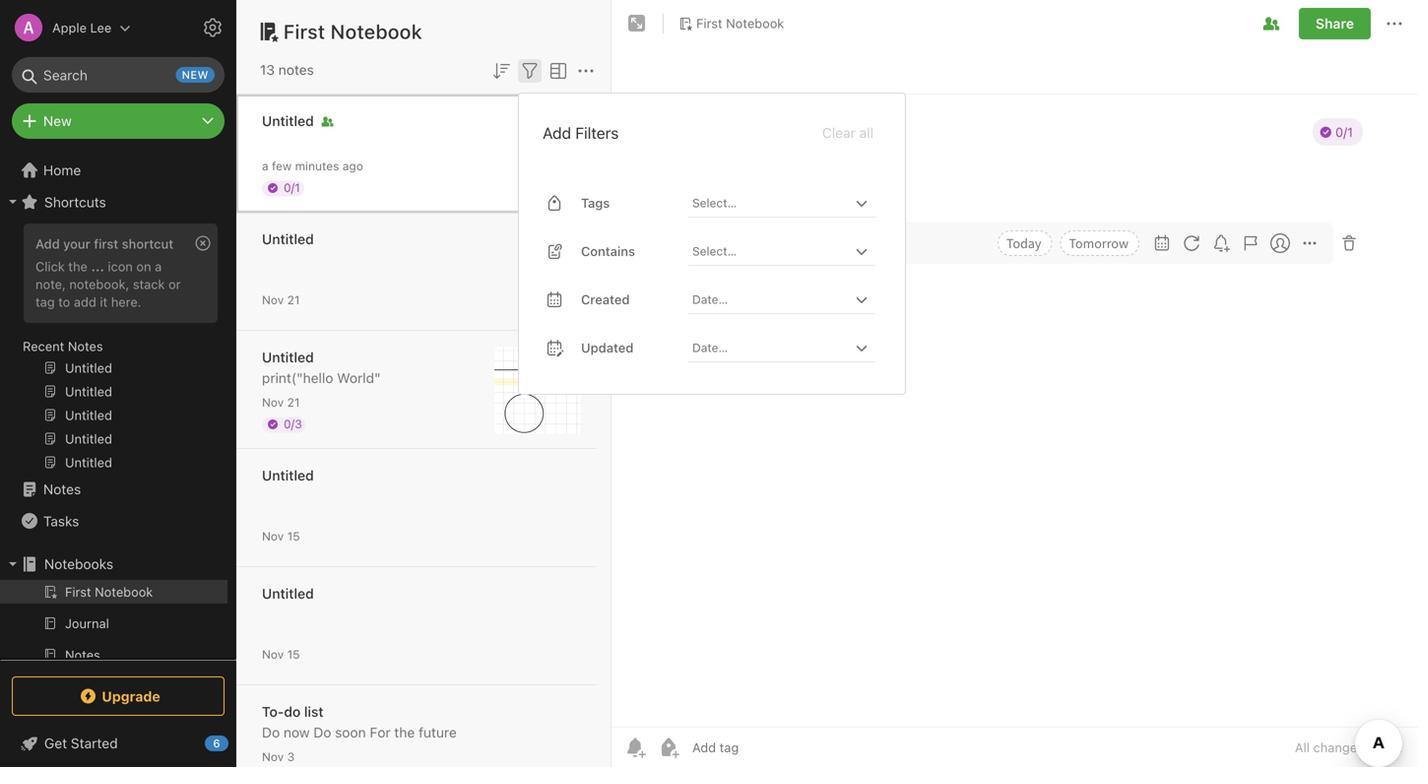 Task type: describe. For each thing, give the bounding box(es) containing it.
contains
[[581, 244, 635, 259]]

Account field
[[0, 8, 131, 47]]

apple
[[52, 20, 87, 35]]

3 nov from the top
[[262, 530, 284, 543]]

13
[[260, 62, 275, 78]]

for
[[370, 725, 391, 741]]

2 15 from the top
[[287, 648, 300, 662]]

or
[[169, 277, 181, 292]]

the inside group
[[68, 259, 88, 274]]

date… for updated
[[693, 341, 728, 354]]

clear
[[823, 124, 856, 141]]

2 untitled from the top
[[262, 231, 314, 247]]

notebook inside 'note list' element
[[331, 20, 423, 43]]

add for add filters
[[543, 123, 571, 142]]

a inside 'note list' element
[[262, 159, 269, 173]]

all
[[860, 124, 874, 141]]

...
[[91, 259, 104, 274]]

changes
[[1314, 740, 1364, 755]]

new button
[[12, 103, 225, 139]]

1 15 from the top
[[287, 530, 300, 543]]

icon
[[108, 259, 133, 274]]

shortcuts
[[44, 194, 106, 210]]

do
[[284, 704, 301, 720]]

a inside icon on a note, notebook, stack or tag to add it here.
[[155, 259, 162, 274]]

add your first shortcut
[[35, 236, 174, 251]]

2 nov 21 from the top
[[262, 396, 300, 409]]

3
[[287, 750, 295, 764]]

tags
[[581, 196, 610, 210]]

1 nov 15 from the top
[[262, 530, 300, 543]]

first notebook button
[[672, 10, 791, 37]]

first inside 'note list' element
[[284, 20, 326, 43]]

it
[[100, 294, 108, 309]]

note window element
[[612, 0, 1419, 768]]

expand note image
[[626, 12, 649, 35]]

add tag image
[[657, 736, 681, 760]]

thumbnail image
[[495, 347, 581, 434]]

1 untitled from the top
[[262, 113, 314, 129]]

Contains field
[[689, 237, 876, 266]]

notebook,
[[69, 277, 129, 292]]

note list element
[[236, 0, 612, 768]]

world"
[[337, 370, 381, 386]]

notes
[[279, 62, 314, 78]]

note,
[[35, 277, 66, 292]]

your
[[63, 236, 90, 251]]

expand notebooks image
[[5, 557, 21, 572]]

home
[[43, 162, 81, 178]]

stack
[[133, 277, 165, 292]]

upgrade
[[102, 688, 160, 705]]

saved
[[1368, 740, 1403, 755]]

Sort options field
[[490, 57, 513, 83]]

future
[[419, 725, 457, 741]]

Add tag field
[[691, 739, 838, 756]]

first notebook inside first notebook button
[[697, 16, 785, 31]]

2 group from the top
[[0, 580, 228, 706]]

the inside to-do list do now do soon for the future nov 3
[[394, 725, 415, 741]]

2 do from the left
[[314, 725, 331, 741]]

list
[[304, 704, 324, 720]]

add filters
[[543, 123, 619, 142]]

all
[[1296, 740, 1310, 755]]

on
[[136, 259, 151, 274]]

tasks
[[43, 513, 79, 529]]

notebook inside first notebook button
[[726, 16, 785, 31]]

first notebook inside 'note list' element
[[284, 20, 423, 43]]

click the ...
[[35, 259, 104, 274]]

 input text field
[[691, 237, 850, 265]]

0 horizontal spatial more actions field
[[574, 57, 598, 83]]

group containing add your first shortcut
[[0, 218, 228, 482]]

share
[[1316, 15, 1355, 32]]

soon
[[335, 725, 366, 741]]

click to collapse image
[[229, 731, 244, 755]]

nov inside to-do list do now do soon for the future nov 3
[[262, 750, 284, 764]]

few
[[272, 159, 292, 173]]



Task type: locate. For each thing, give the bounding box(es) containing it.
More actions field
[[1383, 8, 1407, 39], [574, 57, 598, 83]]

Tags field
[[689, 189, 876, 218]]

lee
[[90, 20, 112, 35]]

the
[[68, 259, 88, 274], [394, 725, 415, 741]]

3 untitled from the top
[[262, 349, 314, 366]]

add a reminder image
[[624, 736, 647, 760]]

Note Editor text field
[[612, 95, 1419, 727]]

Search text field
[[26, 57, 211, 93]]

1 group from the top
[[0, 218, 228, 482]]

0 vertical spatial date…
[[693, 292, 728, 306]]

2 nov from the top
[[262, 396, 284, 409]]

nov
[[262, 293, 284, 307], [262, 396, 284, 409], [262, 530, 284, 543], [262, 648, 284, 662], [262, 750, 284, 764]]

a left few
[[262, 159, 269, 173]]

0 vertical spatial nov 21
[[262, 293, 300, 307]]

upgrade button
[[12, 677, 225, 716]]

13 notes
[[260, 62, 314, 78]]

0 vertical spatial nov 15
[[262, 530, 300, 543]]

 Date picker field
[[689, 286, 894, 314]]

notebook
[[726, 16, 785, 31], [331, 20, 423, 43]]

0 vertical spatial 21
[[287, 293, 300, 307]]

1 horizontal spatial add
[[543, 123, 571, 142]]

new
[[182, 68, 209, 81]]

add filters image
[[518, 59, 542, 83]]

1 vertical spatial group
[[0, 580, 228, 706]]

1 do from the left
[[262, 725, 280, 741]]

a
[[262, 159, 269, 173], [155, 259, 162, 274]]

first
[[697, 16, 723, 31], [284, 20, 326, 43]]

Add filters field
[[518, 57, 542, 83]]

notes inside notes link
[[43, 481, 81, 498]]

notebooks link
[[0, 549, 228, 580]]

tag
[[35, 294, 55, 309]]

to
[[58, 294, 70, 309]]

tasks button
[[0, 505, 228, 537]]

5 untitled from the top
[[262, 586, 314, 602]]

notes
[[68, 339, 103, 354], [43, 481, 81, 498]]

21
[[287, 293, 300, 307], [287, 396, 300, 409]]

21 up untitled print("hello world"
[[287, 293, 300, 307]]

0 horizontal spatial add
[[35, 236, 60, 251]]

more actions field right share button at the top of page
[[1383, 8, 1407, 39]]

0 horizontal spatial notebook
[[331, 20, 423, 43]]

1 vertical spatial notes
[[43, 481, 81, 498]]

0 vertical spatial add
[[543, 123, 571, 142]]

recent notes
[[23, 339, 103, 354]]

1 nov 21 from the top
[[262, 293, 300, 307]]

get started
[[44, 735, 118, 752]]

tree
[[0, 155, 236, 768]]

0 vertical spatial the
[[68, 259, 88, 274]]

ago
[[343, 159, 363, 173]]

first notebook
[[697, 16, 785, 31], [284, 20, 423, 43]]

more actions image
[[1383, 12, 1407, 35]]

1 horizontal spatial the
[[394, 725, 415, 741]]

nov 21 up the 0/3
[[262, 396, 300, 409]]

1 horizontal spatial more actions field
[[1383, 8, 1407, 39]]

1 horizontal spatial a
[[262, 159, 269, 173]]

first right expand note icon
[[697, 16, 723, 31]]

shortcut
[[122, 236, 174, 251]]

1 horizontal spatial notebook
[[726, 16, 785, 31]]

get
[[44, 735, 67, 752]]

recent
[[23, 339, 64, 354]]

0/3
[[284, 417, 302, 431]]

6
[[213, 737, 220, 750]]

1 vertical spatial a
[[155, 259, 162, 274]]

15
[[287, 530, 300, 543], [287, 648, 300, 662]]

notebooks
[[44, 556, 113, 572]]

group
[[0, 218, 228, 482], [0, 580, 228, 706]]

notes link
[[0, 474, 228, 505]]

created
[[581, 292, 630, 307]]

tooltip
[[483, 12, 577, 51]]

untitled inside untitled print("hello world"
[[262, 349, 314, 366]]

1 vertical spatial 15
[[287, 648, 300, 662]]

1 horizontal spatial first
[[697, 16, 723, 31]]

0 horizontal spatial do
[[262, 725, 280, 741]]

new search field
[[26, 57, 215, 93]]

first
[[94, 236, 118, 251]]

0 vertical spatial notes
[[68, 339, 103, 354]]

0 vertical spatial more actions field
[[1383, 8, 1407, 39]]

do down the to-
[[262, 725, 280, 741]]

icon on a note, notebook, stack or tag to add it here.
[[35, 259, 181, 309]]

shortcuts button
[[0, 186, 228, 218]]

add inside group
[[35, 236, 60, 251]]

apple lee
[[52, 20, 112, 35]]

1 horizontal spatial do
[[314, 725, 331, 741]]

untitled
[[262, 113, 314, 129], [262, 231, 314, 247], [262, 349, 314, 366], [262, 468, 314, 484], [262, 586, 314, 602]]

2 date… from the top
[[693, 341, 728, 354]]

1 vertical spatial more actions field
[[574, 57, 598, 83]]

1 date… from the top
[[693, 292, 728, 306]]

the right 'for'
[[394, 725, 415, 741]]

0 vertical spatial a
[[262, 159, 269, 173]]

1 horizontal spatial first notebook
[[697, 16, 785, 31]]

View options field
[[542, 57, 570, 83]]

0 vertical spatial 15
[[287, 530, 300, 543]]

a right on on the left top of page
[[155, 259, 162, 274]]

notes inside group
[[68, 339, 103, 354]]

cell
[[0, 580, 228, 604]]

0 horizontal spatial first notebook
[[284, 20, 423, 43]]

0 horizontal spatial a
[[155, 259, 162, 274]]

0 horizontal spatial the
[[68, 259, 88, 274]]

settings image
[[201, 16, 225, 39]]

1 21 from the top
[[287, 293, 300, 307]]

all changes saved
[[1296, 740, 1403, 755]]

nov 15
[[262, 530, 300, 543], [262, 648, 300, 662]]

date…
[[693, 292, 728, 306], [693, 341, 728, 354]]

now
[[284, 725, 310, 741]]

date… down  date picker field
[[693, 341, 728, 354]]

filters
[[576, 123, 619, 142]]

here.
[[111, 294, 141, 309]]

do
[[262, 725, 280, 741], [314, 725, 331, 741]]

share button
[[1299, 8, 1371, 39]]

more actions field right view options field
[[574, 57, 598, 83]]

first up notes
[[284, 20, 326, 43]]

0/1
[[284, 181, 300, 195]]

minutes
[[295, 159, 339, 173]]

first inside button
[[697, 16, 723, 31]]

1 nov from the top
[[262, 293, 284, 307]]

1 vertical spatial nov 21
[[262, 396, 300, 409]]

add
[[74, 294, 96, 309]]

nov 21
[[262, 293, 300, 307], [262, 396, 300, 409]]

clear all button
[[821, 121, 876, 145]]

add left filters
[[543, 123, 571, 142]]

home link
[[0, 155, 236, 186]]

more actions image
[[574, 59, 598, 83]]

1 vertical spatial the
[[394, 725, 415, 741]]

new
[[43, 113, 72, 129]]

updated
[[581, 340, 634, 355]]

date… down  input text box
[[693, 292, 728, 306]]

2 21 from the top
[[287, 396, 300, 409]]

1 vertical spatial date…
[[693, 341, 728, 354]]

to-
[[262, 704, 284, 720]]

tree containing home
[[0, 155, 236, 768]]

0 horizontal spatial first
[[284, 20, 326, 43]]

date… inside  date picker field
[[693, 292, 728, 306]]

untitled print("hello world"
[[262, 349, 381, 386]]

nov 21 up untitled print("hello world"
[[262, 293, 300, 307]]

add
[[543, 123, 571, 142], [35, 236, 60, 251]]

notes up the tasks
[[43, 481, 81, 498]]

21 up the 0/3
[[287, 396, 300, 409]]

date… for created
[[693, 292, 728, 306]]

1 vertical spatial add
[[35, 236, 60, 251]]

 Date picker field
[[689, 334, 894, 362]]

4 nov from the top
[[262, 648, 284, 662]]

click
[[35, 259, 65, 274]]

Help and Learning task checklist field
[[0, 728, 236, 760]]

date… inside field
[[693, 341, 728, 354]]

2 nov 15 from the top
[[262, 648, 300, 662]]

a few minutes ago
[[262, 159, 363, 173]]

to-do list do now do soon for the future nov 3
[[262, 704, 457, 764]]

1 vertical spatial 21
[[287, 396, 300, 409]]

 input text field
[[691, 189, 850, 217]]

5 nov from the top
[[262, 750, 284, 764]]

do down list
[[314, 725, 331, 741]]

clear all
[[823, 124, 874, 141]]

1 vertical spatial nov 15
[[262, 648, 300, 662]]

notes right recent
[[68, 339, 103, 354]]

add up click
[[35, 236, 60, 251]]

4 untitled from the top
[[262, 468, 314, 484]]

started
[[71, 735, 118, 752]]

add for add your first shortcut
[[35, 236, 60, 251]]

0 vertical spatial group
[[0, 218, 228, 482]]

the left ...
[[68, 259, 88, 274]]

print("hello
[[262, 370, 333, 386]]



Task type: vqa. For each thing, say whether or not it's contained in the screenshot.
Settings image at left top
yes



